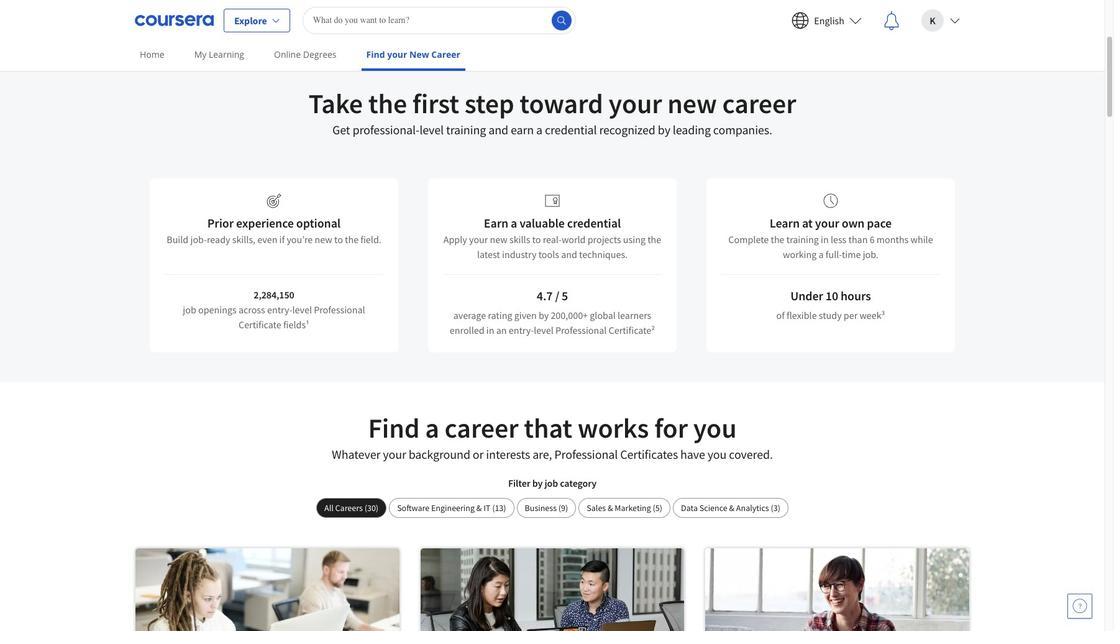 Task type: locate. For each thing, give the bounding box(es) containing it.
1 horizontal spatial entry-
[[509, 324, 534, 336]]

engineering
[[431, 502, 475, 514]]

a inside take the first step toward your new career get professional-level training and earn a credential recognized by leading companies.
[[537, 122, 543, 137]]

0 vertical spatial career
[[723, 86, 797, 121]]

0 vertical spatial credential
[[545, 122, 597, 137]]

valuable
[[520, 215, 565, 231]]

and inside take the first step toward your new career get professional-level training and earn a credential recognized by leading companies.
[[489, 122, 509, 137]]

your inside the learn at your own pace complete the training in less than 6 months while working a full-time job.
[[816, 215, 840, 231]]

you right have
[[708, 446, 727, 462]]

level inside 4.7 / 5 average rating given by 200,000+ global learners enrolled in an entry-level professional certificate²
[[534, 324, 554, 336]]

whatever
[[332, 446, 381, 462]]

take the first step toward your new career get professional-level training and earn a credential recognized by leading companies.
[[309, 86, 797, 137]]

new for toward
[[668, 86, 717, 121]]

1 vertical spatial credential
[[567, 215, 621, 231]]

1 horizontal spatial job
[[545, 477, 558, 489]]

200,000+
[[551, 309, 588, 321]]

0 vertical spatial in
[[821, 233, 829, 246]]

credential
[[545, 122, 597, 137], [567, 215, 621, 231]]

skills,
[[232, 233, 256, 246]]

explore button
[[224, 8, 290, 32]]

0 horizontal spatial to
[[334, 233, 343, 246]]

2 vertical spatial by
[[533, 477, 543, 489]]

1 vertical spatial and
[[561, 248, 577, 260]]

by left leading
[[658, 122, 671, 137]]

1 horizontal spatial explore
[[234, 14, 267, 26]]

0 vertical spatial professional
[[314, 303, 365, 316]]

0 vertical spatial find
[[367, 48, 385, 60]]

career up companies.
[[723, 86, 797, 121]]

and left earn
[[489, 122, 509, 137]]

training up "working"
[[787, 233, 819, 246]]

certificates
[[621, 446, 678, 462]]

1 vertical spatial in
[[487, 324, 495, 336]]

new down earn
[[490, 233, 508, 246]]

you
[[694, 411, 737, 445], [708, 446, 727, 462]]

at
[[803, 215, 813, 231]]

professional
[[314, 303, 365, 316], [556, 324, 607, 336], [555, 446, 618, 462]]

in left less
[[821, 233, 829, 246]]

1 vertical spatial professional
[[556, 324, 607, 336]]

level inside take the first step toward your new career get professional-level training and earn a credential recognized by leading companies.
[[420, 122, 444, 137]]

english
[[815, 14, 845, 26]]

in left an
[[487, 324, 495, 336]]

2,284,150
[[254, 288, 294, 301]]

full-
[[826, 248, 842, 260]]

months
[[877, 233, 909, 246]]

career
[[723, 86, 797, 121], [445, 411, 519, 445]]

your up recognized
[[609, 86, 663, 121]]

2 vertical spatial level
[[534, 324, 554, 336]]

a inside find a career that works for you whatever your background or interests are, professional certificates have you covered.
[[425, 411, 439, 445]]

enrolled
[[450, 324, 485, 336]]

openings
[[198, 303, 237, 316]]

2 & from the left
[[608, 502, 613, 514]]

a
[[537, 122, 543, 137], [511, 215, 517, 231], [819, 248, 824, 260], [425, 411, 439, 445]]

2,284,150 job openings across entry-level professional certificate fields¹
[[183, 288, 365, 331]]

training
[[446, 122, 486, 137], [787, 233, 819, 246]]

new inside earn a valuable credential apply your new skills to real-world projects using the latest industry tools and techniques.
[[490, 233, 508, 246]]

1 vertical spatial level
[[292, 303, 312, 316]]

1 vertical spatial career
[[445, 411, 519, 445]]

& for data science & analytics (3)
[[730, 502, 735, 514]]

3 & from the left
[[730, 502, 735, 514]]

1 horizontal spatial &
[[608, 502, 613, 514]]

the inside earn a valuable credential apply your new skills to real-world projects using the latest industry tools and techniques.
[[648, 233, 662, 246]]

the up professional-
[[368, 86, 407, 121]]

0 vertical spatial and
[[489, 122, 509, 137]]

2 horizontal spatial level
[[534, 324, 554, 336]]

1 to from the left
[[334, 233, 343, 246]]

1 horizontal spatial in
[[821, 233, 829, 246]]

1 vertical spatial training
[[787, 233, 819, 246]]

all careers (30)
[[325, 502, 379, 514]]

option group
[[316, 498, 789, 518]]

level up fields¹
[[292, 303, 312, 316]]

0 horizontal spatial level
[[292, 303, 312, 316]]

an
[[497, 324, 507, 336]]

entry-
[[267, 303, 292, 316], [509, 324, 534, 336]]

credential inside earn a valuable credential apply your new skills to real-world projects using the latest industry tools and techniques.
[[567, 215, 621, 231]]

4.7 / 5 average rating given by 200,000+ global learners enrolled in an entry-level professional certificate²
[[450, 288, 655, 336]]

career inside take the first step toward your new career get professional-level training and earn a credential recognized by leading companies.
[[723, 86, 797, 121]]

& right the sales
[[608, 502, 613, 514]]

the
[[368, 86, 407, 121], [345, 233, 359, 246], [648, 233, 662, 246], [771, 233, 785, 246]]

to down optional
[[334, 233, 343, 246]]

software
[[397, 502, 430, 514]]

0 horizontal spatial &
[[477, 502, 482, 514]]

to left real-
[[533, 233, 541, 246]]

careers
[[140, 4, 173, 17], [335, 502, 363, 514]]

the inside prior experience optional build job-ready skills, even if you're new to the field.
[[345, 233, 359, 246]]

your
[[387, 48, 407, 60], [609, 86, 663, 121], [816, 215, 840, 231], [469, 233, 488, 246], [383, 446, 406, 462]]

works
[[578, 411, 649, 445]]

a up skills
[[511, 215, 517, 231]]

certificate²
[[609, 324, 655, 336]]

0 horizontal spatial training
[[446, 122, 486, 137]]

given
[[515, 309, 537, 321]]

online degrees
[[274, 48, 337, 60]]

explore up 'home' link
[[105, 4, 138, 17]]

find left "new" in the top of the page
[[367, 48, 385, 60]]

entry- down given
[[509, 324, 534, 336]]

build
[[167, 233, 189, 246]]

1 vertical spatial find
[[368, 411, 420, 445]]

0 vertical spatial entry-
[[267, 303, 292, 316]]

filter by job category
[[508, 477, 597, 489]]

credential inside take the first step toward your new career get professional-level training and earn a credential recognized by leading companies.
[[545, 122, 597, 137]]

to inside prior experience optional build job-ready skills, even if you're new to the field.
[[334, 233, 343, 246]]

k button
[[912, 0, 970, 40]]

6
[[870, 233, 875, 246]]

1 horizontal spatial and
[[561, 248, 577, 260]]

find for your
[[367, 48, 385, 60]]

flexible
[[787, 309, 817, 321]]

credential up projects at top
[[567, 215, 621, 231]]

explore for explore careers
[[105, 4, 138, 17]]

2 to from the left
[[533, 233, 541, 246]]

level down first on the left top
[[420, 122, 444, 137]]

& right science
[[730, 502, 735, 514]]

0 vertical spatial job
[[183, 303, 196, 316]]

new
[[410, 48, 429, 60]]

my learning
[[194, 48, 244, 60]]

entry- down 2,284,150
[[267, 303, 292, 316]]

option group containing all careers (30)
[[316, 498, 789, 518]]

/
[[555, 288, 560, 303]]

new for apply
[[490, 233, 508, 246]]

0 horizontal spatial explore
[[105, 4, 138, 17]]

companies.
[[714, 122, 773, 137]]

0 horizontal spatial job
[[183, 303, 196, 316]]

careers for explore
[[140, 4, 173, 17]]

explore careers
[[105, 4, 173, 17]]

your inside find a career that works for you whatever your background or interests are, professional certificates have you covered.
[[383, 446, 406, 462]]

find up whatever
[[368, 411, 420, 445]]

own
[[842, 215, 865, 231]]

you're
[[287, 233, 313, 246]]

1 horizontal spatial level
[[420, 122, 444, 137]]

are,
[[533, 446, 552, 462]]

2 vertical spatial professional
[[555, 446, 618, 462]]

optional
[[296, 215, 341, 231]]

All Careers (30) button
[[316, 498, 387, 518]]

2 horizontal spatial &
[[730, 502, 735, 514]]

by right given
[[539, 309, 549, 321]]

a left 'full-'
[[819, 248, 824, 260]]

fields¹
[[283, 318, 310, 331]]

for
[[655, 411, 688, 445]]

techniques.
[[579, 248, 628, 260]]

find your new career
[[367, 48, 461, 60]]

career up or
[[445, 411, 519, 445]]

0 vertical spatial careers
[[140, 4, 173, 17]]

the down learn
[[771, 233, 785, 246]]

your right whatever
[[383, 446, 406, 462]]

& left the it
[[477, 502, 482, 514]]

2 horizontal spatial new
[[668, 86, 717, 121]]

projects
[[588, 233, 621, 246]]

and down "world"
[[561, 248, 577, 260]]

careers inside button
[[335, 502, 363, 514]]

Software Engineering & IT (13) button
[[389, 498, 514, 518]]

the left field.
[[345, 233, 359, 246]]

a up the background
[[425, 411, 439, 445]]

1 vertical spatial entry-
[[509, 324, 534, 336]]

& inside button
[[608, 502, 613, 514]]

careers right all
[[335, 502, 363, 514]]

new down optional
[[315, 233, 332, 246]]

training down step at the top left
[[446, 122, 486, 137]]

job up business (9)
[[545, 477, 558, 489]]

0 horizontal spatial entry-
[[267, 303, 292, 316]]

new up leading
[[668, 86, 717, 121]]

have
[[681, 446, 706, 462]]

job left openings
[[183, 303, 196, 316]]

home link
[[135, 40, 170, 68]]

by
[[658, 122, 671, 137], [539, 309, 549, 321], [533, 477, 543, 489]]

level down given
[[534, 324, 554, 336]]

explore up learning
[[234, 14, 267, 26]]

level
[[420, 122, 444, 137], [292, 303, 312, 316], [534, 324, 554, 336]]

0 horizontal spatial career
[[445, 411, 519, 445]]

entry- inside 4.7 / 5 average rating given by 200,000+ global learners enrolled in an entry-level professional certificate²
[[509, 324, 534, 336]]

careers for all
[[335, 502, 363, 514]]

experience
[[236, 215, 294, 231]]

prior
[[208, 215, 234, 231]]

study
[[819, 309, 842, 321]]

None search field
[[303, 7, 576, 34]]

0 horizontal spatial in
[[487, 324, 495, 336]]

filter
[[508, 477, 531, 489]]

your up latest
[[469, 233, 488, 246]]

toward
[[520, 86, 604, 121]]

1 horizontal spatial careers
[[335, 502, 363, 514]]

Sales & Marketing (5) button
[[579, 498, 671, 518]]

credential down toward
[[545, 122, 597, 137]]

by right the filter
[[533, 477, 543, 489]]

than
[[849, 233, 868, 246]]

1 & from the left
[[477, 502, 482, 514]]

or
[[473, 446, 484, 462]]

find
[[367, 48, 385, 60], [368, 411, 420, 445]]

your right at
[[816, 215, 840, 231]]

find inside find a career that works for you whatever your background or interests are, professional certificates have you covered.
[[368, 411, 420, 445]]

a right earn
[[537, 122, 543, 137]]

across
[[239, 303, 265, 316]]

0 vertical spatial training
[[446, 122, 486, 137]]

job inside 2,284,150 job openings across entry-level professional certificate fields¹
[[183, 303, 196, 316]]

pace
[[867, 215, 892, 231]]

by inside take the first step toward your new career get professional-level training and earn a credential recognized by leading companies.
[[658, 122, 671, 137]]

coursera image
[[135, 10, 214, 30]]

explore inside popup button
[[234, 14, 267, 26]]

0 horizontal spatial new
[[315, 233, 332, 246]]

learners
[[618, 309, 652, 321]]

0 vertical spatial by
[[658, 122, 671, 137]]

ready
[[207, 233, 230, 246]]

1 vertical spatial by
[[539, 309, 549, 321]]

the right using at the right top of the page
[[648, 233, 662, 246]]

explore
[[105, 4, 138, 17], [234, 14, 267, 26]]

1 vertical spatial careers
[[335, 502, 363, 514]]

you up have
[[694, 411, 737, 445]]

real-
[[543, 233, 562, 246]]

careers up home
[[140, 4, 173, 17]]

0 vertical spatial level
[[420, 122, 444, 137]]

1 horizontal spatial training
[[787, 233, 819, 246]]

entry- inside 2,284,150 job openings across entry-level professional certificate fields¹
[[267, 303, 292, 316]]

recognized
[[600, 122, 656, 137]]

0 horizontal spatial and
[[489, 122, 509, 137]]

using
[[623, 233, 646, 246]]

1 horizontal spatial career
[[723, 86, 797, 121]]

new inside take the first step toward your new career get professional-level training and earn a credential recognized by leading companies.
[[668, 86, 717, 121]]

1 horizontal spatial to
[[533, 233, 541, 246]]

1 horizontal spatial new
[[490, 233, 508, 246]]

0 horizontal spatial careers
[[140, 4, 173, 17]]

to
[[334, 233, 343, 246], [533, 233, 541, 246]]



Task type: vqa. For each thing, say whether or not it's contained in the screenshot.


Task type: describe. For each thing, give the bounding box(es) containing it.
cybersecurity analyst image
[[136, 548, 400, 631]]

a inside earn a valuable credential apply your new skills to real-world projects using the latest industry tools and techniques.
[[511, 215, 517, 231]]

training inside the learn at your own pace complete the training in less than 6 months while working a full-time job.
[[787, 233, 819, 246]]

sales & marketing (5)
[[587, 502, 663, 514]]

find your new career link
[[362, 40, 466, 71]]

learn at your own pace complete the training in less than 6 months while working a full-time job.
[[729, 215, 934, 260]]

analytics
[[737, 502, 770, 514]]

it
[[484, 502, 491, 514]]

explore careers link
[[85, 0, 193, 25]]

& for software engineering & it (13)
[[477, 502, 482, 514]]

my
[[194, 48, 207, 60]]

complete
[[729, 233, 769, 246]]

english button
[[782, 0, 872, 40]]

all
[[325, 502, 334, 514]]

level inside 2,284,150 job openings across entry-level professional certificate fields¹
[[292, 303, 312, 316]]

that
[[524, 411, 573, 445]]

world
[[562, 233, 586, 246]]

0 vertical spatial you
[[694, 411, 737, 445]]

5
[[562, 288, 568, 303]]

global
[[590, 309, 616, 321]]

earn
[[484, 215, 509, 231]]

marketing
[[615, 502, 651, 514]]

(9)
[[559, 502, 568, 514]]

1 vertical spatial job
[[545, 477, 558, 489]]

your left "new" in the top of the page
[[387, 48, 407, 60]]

average
[[454, 309, 486, 321]]

business (9)
[[525, 502, 568, 514]]

online
[[274, 48, 301, 60]]

What do you want to learn? text field
[[303, 7, 576, 34]]

your inside earn a valuable credential apply your new skills to real-world projects using the latest industry tools and techniques.
[[469, 233, 488, 246]]

by inside 4.7 / 5 average rating given by 200,000+ global learners enrolled in an entry-level professional certificate²
[[539, 309, 549, 321]]

time
[[842, 248, 861, 260]]

my learning link
[[189, 40, 249, 68]]

online degrees link
[[269, 40, 342, 68]]

skills
[[510, 233, 531, 246]]

new inside prior experience optional build job-ready skills, even if you're new to the field.
[[315, 233, 332, 246]]

first
[[413, 86, 459, 121]]

find a career that works for you whatever your background or interests are, professional certificates have you covered.
[[332, 411, 773, 462]]

under
[[791, 288, 824, 303]]

help center image
[[1073, 599, 1088, 614]]

data science & analytics (3)
[[681, 502, 781, 514]]

covered.
[[729, 446, 773, 462]]

degrees
[[303, 48, 337, 60]]

software engineering & it (13)
[[397, 502, 506, 514]]

per
[[844, 309, 858, 321]]

earn a valuable credential apply your new skills to real-world projects using the latest industry tools and techniques.
[[444, 215, 662, 260]]

social media marketer image
[[706, 548, 970, 631]]

career inside find a career that works for you whatever your background or interests are, professional certificates have you covered.
[[445, 411, 519, 445]]

tools
[[539, 248, 560, 260]]

Business (9) button
[[517, 498, 576, 518]]

if
[[280, 233, 285, 246]]

(13)
[[492, 502, 506, 514]]

a inside the learn at your own pace complete the training in less than 6 months while working a full-time job.
[[819, 248, 824, 260]]

professional inside find a career that works for you whatever your background or interests are, professional certificates have you covered.
[[555, 446, 618, 462]]

your inside take the first step toward your new career get professional-level training and earn a credential recognized by leading companies.
[[609, 86, 663, 121]]

latest
[[477, 248, 500, 260]]

industry
[[502, 248, 537, 260]]

field.
[[361, 233, 382, 246]]

business
[[525, 502, 557, 514]]

professional-
[[353, 122, 420, 137]]

less
[[831, 233, 847, 246]]

(30)
[[365, 502, 379, 514]]

find for a
[[368, 411, 420, 445]]

interests
[[486, 446, 530, 462]]

leading
[[673, 122, 711, 137]]

to inside earn a valuable credential apply your new skills to real-world projects using the latest industry tools and techniques.
[[533, 233, 541, 246]]

Data Science & Analytics (3) button
[[673, 498, 789, 518]]

science
[[700, 502, 728, 514]]

the inside take the first step toward your new career get professional-level training and earn a credential recognized by leading companies.
[[368, 86, 407, 121]]

training inside take the first step toward your new career get professional-level training and earn a credential recognized by leading companies.
[[446, 122, 486, 137]]

professional inside 2,284,150 job openings across entry-level professional certificate fields¹
[[314, 303, 365, 316]]

career
[[432, 48, 461, 60]]

job.
[[863, 248, 879, 260]]

rating
[[488, 309, 513, 321]]

professional inside 4.7 / 5 average rating given by 200,000+ global learners enrolled in an entry-level professional certificate²
[[556, 324, 607, 336]]

home
[[140, 48, 165, 60]]

while
[[911, 233, 934, 246]]

sales
[[587, 502, 606, 514]]

certificate
[[239, 318, 281, 331]]

and inside earn a valuable credential apply your new skills to real-world projects using the latest industry tools and techniques.
[[561, 248, 577, 260]]

k
[[930, 14, 936, 26]]

explore for explore
[[234, 14, 267, 26]]

learning
[[209, 48, 244, 60]]

even
[[258, 233, 278, 246]]

(5)
[[653, 502, 663, 514]]

learn
[[770, 215, 800, 231]]

background
[[409, 446, 471, 462]]

of
[[777, 309, 785, 321]]

job-
[[191, 233, 207, 246]]

earn
[[511, 122, 534, 137]]

week³
[[860, 309, 886, 321]]

in inside 4.7 / 5 average rating given by 200,000+ global learners enrolled in an entry-level professional certificate²
[[487, 324, 495, 336]]

the inside the learn at your own pace complete the training in less than 6 months while working a full-time job.
[[771, 233, 785, 246]]

prior experience optional build job-ready skills, even if you're new to the field.
[[167, 215, 382, 246]]

in inside the learn at your own pace complete the training in less than 6 months while working a full-time job.
[[821, 233, 829, 246]]

hours
[[841, 288, 871, 303]]

1 vertical spatial you
[[708, 446, 727, 462]]

take
[[309, 86, 363, 121]]



